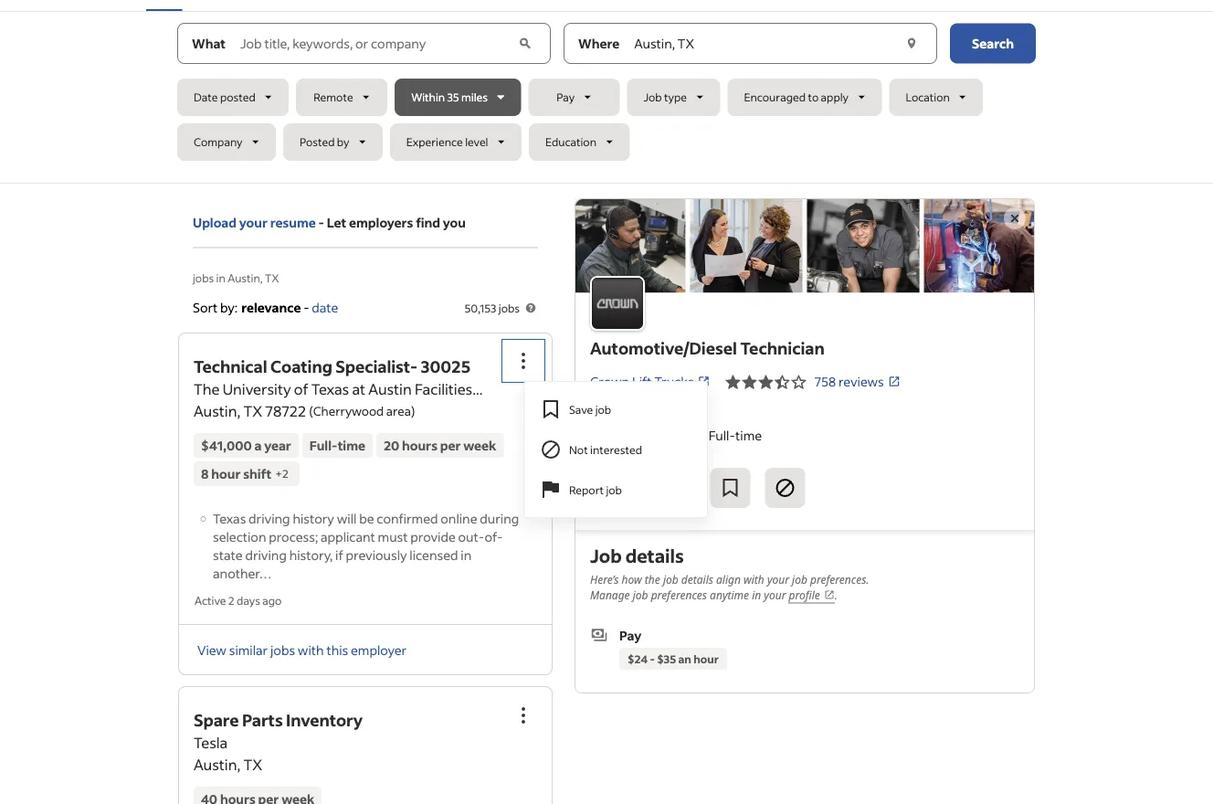 Task type: describe. For each thing, give the bounding box(es) containing it.
technical
[[194, 356, 267, 377]]

1 vertical spatial 2
[[228, 594, 235, 608]]

interested
[[591, 442, 643, 456]]

a
[[254, 437, 262, 454]]

sort
[[193, 299, 218, 315]]

anytime
[[710, 588, 750, 603]]

manage job preferences anytime in your
[[590, 588, 789, 603]]

texas inside technical coating specialist- 30025 the university of texas at austin facilities... austin, tx 78722 ( cherrywood area )
[[311, 380, 349, 398]]

758 reviews link
[[815, 374, 901, 390]]

0 horizontal spatial full-
[[310, 437, 338, 454]]

within 35 miles button
[[395, 79, 521, 116]]

crown
[[590, 374, 630, 390]]

out-
[[458, 528, 485, 545]]

tesla
[[194, 734, 228, 752]]

by:
[[220, 299, 238, 315]]

2 vertical spatial your
[[764, 588, 786, 603]]

specialist-
[[336, 356, 418, 377]]

technician
[[741, 338, 825, 359]]

close job details image
[[1005, 207, 1026, 229]]

job up profile at the bottom
[[793, 572, 808, 587]]

technical coating specialist- 30025 group
[[504, 341, 708, 518]]

find
[[416, 214, 441, 231]]

tx down lift
[[634, 401, 651, 418]]

50,153 jobs
[[465, 301, 520, 315]]

view similar jobs with this employer link
[[197, 642, 407, 658]]

758 reviews
[[815, 374, 885, 390]]

hours
[[402, 437, 438, 454]]

$24 - $35 an hour
[[628, 652, 719, 666]]

tx up the relevance on the left top
[[265, 271, 279, 285]]

$41,000 a year
[[201, 437, 291, 454]]

within
[[411, 90, 445, 104]]

trucks
[[655, 374, 694, 390]]

job up preferences
[[663, 572, 679, 587]]

company button
[[177, 123, 276, 161]]

be
[[359, 510, 374, 526]]

posted by button
[[283, 123, 383, 161]]

0 horizontal spatial with
[[298, 642, 324, 658]]

2 inside '8 hour shift + 2'
[[282, 466, 289, 481]]

job type inside popup button
[[644, 90, 687, 104]]

1 horizontal spatial full-time
[[709, 427, 762, 443]]

profile link
[[789, 588, 835, 604]]

date
[[194, 90, 218, 104]]

tx inside technical coating specialist- 30025 the university of texas at austin facilities... austin, tx 78722 ( cherrywood area )
[[243, 402, 262, 420]]

+
[[275, 466, 282, 481]]

resume
[[270, 214, 316, 231]]

(
[[309, 403, 313, 419]]

location
[[906, 90, 950, 104]]

job for manage
[[633, 588, 649, 603]]

search
[[973, 35, 1015, 52]]

1 vertical spatial jobs
[[499, 301, 520, 315]]

$24
[[628, 652, 648, 666]]

1 horizontal spatial jobs
[[271, 642, 295, 658]]

job inside popup button
[[644, 90, 662, 104]]

experience level button
[[390, 123, 522, 161]]

you
[[443, 214, 466, 231]]

Where field
[[631, 23, 901, 64]]

automotive/diesel technician
[[590, 338, 825, 359]]

3.4 out of 5 stars. link to 758 company reviews (opens in a new tab) image
[[725, 371, 808, 393]]

sort by: relevance - date
[[193, 299, 339, 315]]

at
[[352, 380, 366, 398]]

per
[[440, 437, 461, 454]]

applicant
[[321, 528, 375, 545]]

texas inside texas driving history will be confirmed online during selection process; applicant must provide out-of- state driving history, if previously licensed in another…
[[213, 510, 246, 526]]

level
[[465, 135, 489, 149]]

provide
[[411, 528, 456, 545]]

must
[[378, 528, 408, 545]]

2 vertical spatial -
[[650, 652, 655, 666]]

1 horizontal spatial full-
[[709, 427, 736, 443]]

crown lift trucks link
[[590, 372, 711, 392]]

ago
[[263, 594, 282, 608]]

save job button
[[526, 389, 707, 429]]

shift
[[243, 466, 272, 482]]

what
[[192, 35, 226, 52]]

posted
[[220, 90, 256, 104]]

austin, inside spare parts inventory tesla austin, tx
[[194, 755, 241, 774]]

miles
[[462, 90, 488, 104]]

0 horizontal spatial jobs
[[193, 271, 214, 285]]

austin, up the by:
[[228, 271, 263, 285]]

posted
[[300, 135, 335, 149]]

spare parts inventory tesla austin, tx
[[194, 710, 363, 774]]

how
[[622, 572, 642, 587]]

encouraged to apply
[[744, 90, 849, 104]]

0 vertical spatial details
[[626, 544, 684, 568]]

)
[[411, 403, 415, 419]]

within 35 miles
[[411, 90, 488, 104]]

type inside job type popup button
[[665, 90, 687, 104]]

1 vertical spatial type
[[644, 693, 672, 709]]

2 vertical spatial job
[[620, 693, 642, 709]]

view
[[197, 642, 227, 658]]

report job button
[[526, 470, 707, 510]]

0 horizontal spatial full-time
[[310, 437, 366, 454]]

week
[[464, 437, 497, 454]]

1 vertical spatial driving
[[245, 546, 287, 563]]

78722
[[265, 402, 306, 420]]

an
[[679, 652, 692, 666]]

state
[[213, 546, 243, 563]]

online
[[441, 510, 478, 526]]

date link
[[312, 299, 339, 315]]

search button
[[951, 23, 1037, 64]]

lift
[[632, 374, 652, 390]]

here's how the job details align with your job preferences.
[[590, 572, 870, 587]]

1 vertical spatial job type
[[620, 693, 672, 709]]

austin, down crown
[[590, 401, 631, 418]]

job actions menu is collapsed image
[[513, 705, 535, 727]]

during
[[480, 510, 519, 526]]

20 hours per week
[[384, 437, 497, 454]]

none search field containing what
[[177, 23, 1037, 168]]



Task type: vqa. For each thing, say whether or not it's contained in the screenshot.
Job actions for Front Office Assistant Manager is collapsed image
no



Task type: locate. For each thing, give the bounding box(es) containing it.
clear element for what
[[516, 34, 535, 53]]

0 vertical spatial texas
[[311, 380, 349, 398]]

1 vertical spatial hour
[[694, 652, 719, 666]]

your
[[239, 214, 268, 231], [768, 572, 790, 587], [764, 588, 786, 603]]

in inside texas driving history will be confirmed online during selection process; applicant must provide out-of- state driving history, if previously licensed in another…
[[461, 546, 472, 563]]

- for date
[[304, 299, 309, 315]]

confirmed
[[377, 510, 438, 526]]

parts
[[242, 710, 283, 731]]

2 right shift
[[282, 466, 289, 481]]

experience
[[407, 135, 463, 149]]

1 horizontal spatial clear element
[[903, 34, 921, 53]]

clear image
[[516, 34, 535, 53], [903, 34, 921, 53]]

0 vertical spatial in
[[216, 271, 226, 285]]

relevance
[[241, 299, 301, 315]]

None search field
[[177, 23, 1037, 168]]

1 clear element from the left
[[516, 34, 535, 53]]

by
[[337, 135, 350, 149]]

0 horizontal spatial 2
[[228, 594, 235, 608]]

2 clear image from the left
[[903, 34, 921, 53]]

your right upload
[[239, 214, 268, 231]]

where
[[579, 35, 620, 52]]

job down 'how'
[[633, 588, 649, 603]]

full-time
[[709, 427, 762, 443], [310, 437, 366, 454]]

- for let
[[319, 214, 324, 231]]

apply
[[821, 90, 849, 104]]

job up here's
[[590, 544, 622, 568]]

report
[[569, 482, 604, 497]]

texas down the technical coating specialist- 30025 button
[[311, 380, 349, 398]]

will
[[337, 510, 357, 526]]

driving up process;
[[249, 510, 290, 526]]

coating
[[271, 356, 333, 377]]

0 horizontal spatial clear element
[[516, 34, 535, 53]]

view similar jobs with this employer
[[197, 642, 407, 658]]

20
[[384, 437, 400, 454]]

hour right an
[[694, 652, 719, 666]]

licensed
[[410, 546, 458, 563]]

jobs in austin, tx
[[193, 271, 279, 285]]

clear element for where
[[903, 34, 921, 53]]

crown lift trucks
[[590, 374, 694, 390]]

clear image for what
[[516, 34, 535, 53]]

0 horizontal spatial in
[[216, 271, 226, 285]]

job for save
[[596, 402, 612, 416]]

0 horizontal spatial pay
[[557, 90, 575, 104]]

- left date link
[[304, 299, 309, 315]]

details up the
[[626, 544, 684, 568]]

austin, down the
[[194, 402, 241, 420]]

.
[[835, 588, 838, 603]]

days
[[237, 594, 260, 608]]

date posted button
[[177, 79, 289, 116]]

full- up 'save this job' icon
[[709, 427, 736, 443]]

- left let
[[319, 214, 324, 231]]

your left profile at the bottom
[[764, 588, 786, 603]]

0 vertical spatial 2
[[282, 466, 289, 481]]

texas driving history will be confirmed online during selection process; applicant must provide out-of- state driving history, if previously licensed in another…
[[213, 510, 519, 581]]

encouraged to apply button
[[728, 79, 882, 116]]

0 vertical spatial pay
[[557, 90, 575, 104]]

2 vertical spatial in
[[752, 588, 762, 603]]

1 horizontal spatial -
[[319, 214, 324, 231]]

type
[[665, 90, 687, 104], [644, 693, 672, 709]]

job for report
[[606, 482, 622, 497]]

year
[[264, 437, 291, 454]]

to
[[808, 90, 819, 104]]

clear element up pay popup button
[[516, 34, 535, 53]]

0 horizontal spatial time
[[338, 437, 366, 454]]

job type button
[[627, 79, 721, 116]]

hour right 8
[[211, 466, 241, 482]]

clear element
[[516, 34, 535, 53], [903, 34, 921, 53]]

history,
[[290, 546, 333, 563]]

8
[[201, 466, 209, 482]]

selection
[[213, 528, 266, 545]]

2 horizontal spatial -
[[650, 652, 655, 666]]

0 vertical spatial with
[[744, 572, 765, 587]]

austin, down the tesla
[[194, 755, 241, 774]]

2 clear element from the left
[[903, 34, 921, 53]]

date posted
[[194, 90, 256, 104]]

job down $24
[[620, 693, 642, 709]]

in up the by:
[[216, 271, 226, 285]]

in right the anytime
[[752, 588, 762, 603]]

pay up education
[[557, 90, 575, 104]]

remote button
[[296, 79, 388, 116]]

full-
[[709, 427, 736, 443], [310, 437, 338, 454]]

with right align
[[744, 572, 765, 587]]

if
[[336, 546, 343, 563]]

job actions image
[[513, 350, 535, 372]]

1 vertical spatial in
[[461, 546, 472, 563]]

driving
[[249, 510, 290, 526], [245, 546, 287, 563]]

0 vertical spatial jobs
[[193, 271, 214, 285]]

0 horizontal spatial clear image
[[516, 34, 535, 53]]

2 vertical spatial jobs
[[271, 642, 295, 658]]

date
[[312, 299, 339, 315]]

1 vertical spatial -
[[304, 299, 309, 315]]

the
[[194, 380, 220, 398]]

- left $35 at right
[[650, 652, 655, 666]]

0 vertical spatial type
[[665, 90, 687, 104]]

1 vertical spatial texas
[[213, 510, 246, 526]]

0 vertical spatial hour
[[211, 466, 241, 482]]

tx inside spare parts inventory tesla austin, tx
[[243, 755, 262, 774]]

help icon image
[[524, 301, 538, 315]]

1 horizontal spatial with
[[744, 572, 765, 587]]

full- down (
[[310, 437, 338, 454]]

clear image up location
[[903, 34, 921, 53]]

1 horizontal spatial clear image
[[903, 34, 921, 53]]

0 vertical spatial -
[[319, 214, 324, 231]]

similar
[[229, 642, 268, 658]]

jobs right similar
[[271, 642, 295, 658]]

apply now
[[606, 478, 680, 497]]

jobs left help icon
[[499, 301, 520, 315]]

time down "cherrywood"
[[338, 437, 366, 454]]

full-time down "cherrywood"
[[310, 437, 366, 454]]

1 clear image from the left
[[516, 34, 535, 53]]

2 horizontal spatial in
[[752, 588, 762, 603]]

1 vertical spatial pay
[[620, 627, 642, 643]]

1 vertical spatial job
[[590, 544, 622, 568]]

apply now button
[[590, 468, 696, 508]]

0 vertical spatial your
[[239, 214, 268, 231]]

job right report on the left bottom
[[606, 482, 622, 497]]

1 horizontal spatial pay
[[620, 627, 642, 643]]

driving up another…
[[245, 546, 287, 563]]

technical coating specialist- 30025 the university of texas at austin facilities... austin, tx 78722 ( cherrywood area )
[[194, 356, 483, 420]]

of-
[[485, 528, 503, 545]]

details
[[626, 544, 684, 568], [682, 572, 714, 587]]

education
[[546, 135, 597, 149]]

time down '3.4 out of 5 stars. link to 758 company reviews (opens in a new tab)' image at the top of page
[[736, 427, 762, 443]]

with left "this" at left
[[298, 642, 324, 658]]

clear element up location
[[903, 34, 921, 53]]

save this job image
[[720, 477, 742, 499]]

0 vertical spatial job type
[[644, 90, 687, 104]]

not
[[569, 442, 588, 456]]

texas up "selection"
[[213, 510, 246, 526]]

of
[[294, 380, 309, 398]]

clear image up pay popup button
[[516, 34, 535, 53]]

1 horizontal spatial hour
[[694, 652, 719, 666]]

1 horizontal spatial 2
[[282, 466, 289, 481]]

posted by
[[300, 135, 350, 149]]

0 horizontal spatial hour
[[211, 466, 241, 482]]

What field
[[237, 23, 515, 64]]

50,153
[[465, 301, 497, 315]]

0 horizontal spatial texas
[[213, 510, 246, 526]]

job
[[644, 90, 662, 104], [590, 544, 622, 568], [620, 693, 642, 709]]

spare
[[194, 710, 239, 731]]

0 vertical spatial driving
[[249, 510, 290, 526]]

experience level
[[407, 135, 489, 149]]

with
[[744, 572, 765, 587], [298, 642, 324, 658]]

full-time up 'save this job' icon
[[709, 427, 762, 443]]

company
[[194, 135, 243, 149]]

preferences
[[651, 588, 707, 603]]

tx down university
[[243, 402, 262, 420]]

1 horizontal spatial time
[[736, 427, 762, 443]]

area
[[386, 403, 411, 419]]

manage
[[590, 588, 630, 603]]

1 horizontal spatial texas
[[311, 380, 349, 398]]

tx down the parts
[[243, 755, 262, 774]]

austin
[[369, 380, 412, 398]]

preferences.
[[811, 572, 870, 587]]

encouraged
[[744, 90, 806, 104]]

tx
[[265, 271, 279, 285], [634, 401, 651, 418], [243, 402, 262, 420], [243, 755, 262, 774]]

1 vertical spatial your
[[768, 572, 790, 587]]

university
[[223, 380, 291, 398]]

in down out-
[[461, 546, 472, 563]]

facilities...
[[415, 380, 483, 398]]

job right the save
[[596, 402, 612, 416]]

job type right pay popup button
[[644, 90, 687, 104]]

job type down $24
[[620, 693, 672, 709]]

austin, inside technical coating specialist- 30025 the university of texas at austin facilities... austin, tx 78722 ( cherrywood area )
[[194, 402, 241, 420]]

let
[[327, 214, 347, 231]]

1 vertical spatial details
[[682, 572, 714, 587]]

technical coating specialist- 30025 button
[[194, 356, 471, 377]]

job type
[[644, 90, 687, 104], [620, 693, 672, 709]]

1 vertical spatial with
[[298, 642, 324, 658]]

inventory
[[286, 710, 363, 731]]

not interested image
[[775, 477, 797, 499]]

job right pay popup button
[[644, 90, 662, 104]]

jobs up sort
[[193, 271, 214, 285]]

pay
[[557, 90, 575, 104], [620, 627, 642, 643]]

austin, tx
[[590, 401, 651, 418]]

2 horizontal spatial jobs
[[499, 301, 520, 315]]

pay inside popup button
[[557, 90, 575, 104]]

2 left days
[[228, 594, 235, 608]]

your up profile at the bottom
[[768, 572, 790, 587]]

clear image for where
[[903, 34, 921, 53]]

now
[[650, 478, 680, 497]]

0 vertical spatial job
[[644, 90, 662, 104]]

1 horizontal spatial in
[[461, 546, 472, 563]]

in
[[216, 271, 226, 285], [461, 546, 472, 563], [752, 588, 762, 603]]

details up manage job preferences anytime in your at the bottom of the page
[[682, 572, 714, 587]]

crown lift trucks logo image
[[576, 199, 1035, 293], [590, 276, 645, 331]]

0 horizontal spatial -
[[304, 299, 309, 315]]

pay button
[[529, 79, 620, 116]]

upload your resume - let employers find you
[[193, 214, 466, 231]]

pay up $24
[[620, 627, 642, 643]]



